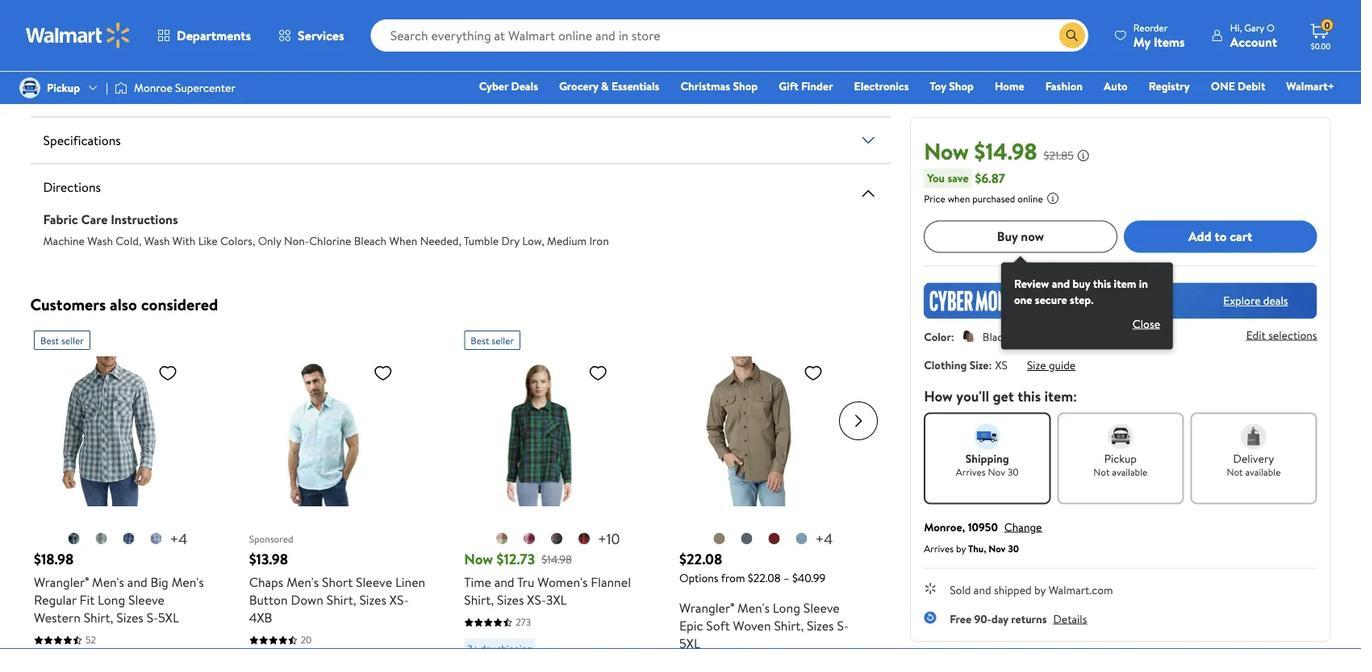 Task type: locate. For each thing, give the bounding box(es) containing it.
:
[[951, 329, 954, 344], [989, 357, 992, 373]]

0 horizontal spatial +4
[[169, 529, 187, 549]]

shirt, inside wrangler® men's long sleeve epic soft woven shirt, sizes s- 5xl
[[774, 617, 803, 635]]

now for now $14.98
[[924, 135, 969, 167]]

0 horizontal spatial best
[[40, 334, 59, 347]]

ombre blue image
[[740, 533, 753, 545]]

5xl down big on the bottom of the page
[[158, 609, 179, 627]]

available inside pickup not available
[[1112, 465, 1148, 479]]

s- inside wrangler® men's long sleeve epic soft woven shirt, sizes s- 5xl
[[837, 617, 848, 635]]

change
[[1004, 519, 1042, 535]]

nov right the thu,
[[989, 542, 1006, 555]]

sizes right fit
[[116, 609, 143, 627]]

buy
[[997, 228, 1018, 245]]

0 vertical spatial wrangler®
[[33, 574, 89, 591]]

size left xs
[[970, 357, 989, 373]]

0 vertical spatial $22.08
[[679, 549, 722, 570]]

not for delivery
[[1227, 465, 1243, 479]]

add to cart
[[1189, 228, 1252, 245]]

30
[[1008, 465, 1019, 479], [1008, 542, 1019, 555]]

item left in
[[1114, 275, 1136, 291]]

30 down change button
[[1008, 542, 1019, 555]]

 image
[[19, 77, 40, 98]]

30 inside shipping arrives nov 30
[[1008, 465, 1019, 479]]

+4
[[169, 529, 187, 549], [815, 529, 832, 549]]

2 shop from the left
[[949, 78, 974, 94]]

wrangler®
[[33, 574, 89, 591], [679, 599, 734, 617]]

pickup left |
[[47, 80, 80, 96]]

about
[[30, 27, 74, 50]]

regular
[[33, 591, 76, 609]]

item up |
[[107, 27, 139, 50]]

1 horizontal spatial $22.08
[[747, 570, 780, 586]]

sizes inside the $18.98 wrangler® men's and big men's regular fit long sleeve western shirt, sizes s-5xl
[[116, 609, 143, 627]]

2 available in additional 4 variants element from the left
[[815, 529, 832, 549]]

0 horizontal spatial sleeve
[[128, 591, 164, 609]]

0 vertical spatial arrives
[[956, 465, 986, 479]]

and up secure
[[1052, 275, 1070, 291]]

0 vertical spatial pickup
[[47, 80, 80, 96]]

walmart+ link
[[1279, 77, 1342, 95]]

with
[[173, 233, 196, 249]]

monroe,
[[924, 519, 965, 535]]

1 horizontal spatial seller
[[491, 334, 514, 347]]

2 best seller from the left
[[470, 334, 514, 347]]

: left xs
[[989, 357, 992, 373]]

long inside the $18.98 wrangler® men's and big men's regular fit long sleeve western shirt, sizes s-5xl
[[97, 591, 125, 609]]

buy now
[[997, 228, 1044, 245]]

0 horizontal spatial now
[[464, 549, 493, 570]]

not down intent image for delivery
[[1227, 465, 1243, 479]]

1 horizontal spatial shop
[[949, 78, 974, 94]]

1 horizontal spatial s-
[[837, 617, 848, 635]]

and
[[1052, 275, 1070, 291], [127, 574, 147, 591], [494, 574, 514, 591], [974, 582, 991, 598]]

0 horizontal spatial available in additional 4 variants element
[[169, 529, 187, 549]]

2 product group from the left
[[249, 324, 428, 650]]

arrives inside shipping arrives nov 30
[[956, 465, 986, 479]]

edit selections
[[1246, 327, 1317, 343]]

cyber deals
[[479, 78, 538, 94]]

30 up change
[[1008, 465, 1019, 479]]

1 horizontal spatial wrangler®
[[679, 599, 734, 617]]

when
[[389, 233, 417, 249]]

$21.85
[[1044, 147, 1074, 163]]

sleeve left linen
[[355, 574, 392, 591]]

+4 right light wash denim image
[[815, 529, 832, 549]]

0 horizontal spatial by
[[956, 542, 966, 555]]

1 vertical spatial $14.98
[[541, 552, 572, 567]]

1 horizontal spatial pickup
[[1104, 450, 1137, 466]]

add to cart button
[[1124, 220, 1317, 253]]

long right fit
[[97, 591, 125, 609]]

3 product group from the left
[[464, 324, 643, 650]]

0 horizontal spatial wrangler®
[[33, 574, 89, 591]]

seller for +4
[[61, 334, 83, 347]]

only
[[258, 233, 281, 249]]

0 horizontal spatial 5xl
[[158, 609, 179, 627]]

2 vertical spatial this
[[1018, 386, 1041, 406]]

available
[[1112, 465, 1148, 479], [1245, 465, 1281, 479]]

men's right big on the bottom of the page
[[171, 574, 203, 591]]

$6.87
[[975, 169, 1005, 187]]

1 best seller from the left
[[40, 334, 83, 347]]

product group
[[33, 324, 213, 650], [249, 324, 428, 650], [464, 324, 643, 650], [679, 324, 859, 650]]

 image
[[115, 80, 128, 96]]

home link
[[988, 77, 1032, 95]]

size left the guide
[[1027, 357, 1046, 373]]

1 horizontal spatial $14.98
[[974, 135, 1037, 167]]

arrives down intent image for shipping
[[956, 465, 986, 479]]

sleeve down the $40.99
[[803, 599, 839, 617]]

2 horizontal spatial this
[[1093, 275, 1111, 291]]

available in additional 4 variants element right 'cornflower blue' image at the left
[[169, 529, 187, 549]]

0 horizontal spatial :
[[951, 329, 954, 344]]

product group containing +10
[[464, 324, 643, 650]]

details
[[91, 85, 127, 102]]

s-
[[146, 609, 158, 627], [837, 617, 848, 635]]

1 xs- from the left
[[389, 591, 408, 609]]

2 size from the left
[[1027, 357, 1046, 373]]

price
[[924, 191, 945, 205]]

available down intent image for delivery
[[1245, 465, 1281, 479]]

seller for +10
[[491, 334, 514, 347]]

not down intent image for pickup
[[1094, 465, 1110, 479]]

1 horizontal spatial long
[[772, 599, 800, 617]]

sizes right short
[[359, 591, 386, 609]]

$0.00
[[1311, 40, 1331, 51]]

now $14.98
[[924, 135, 1037, 167]]

item inside review and buy this item in one secure step.
[[1114, 275, 1136, 291]]

item
[[107, 27, 139, 50], [1114, 275, 1136, 291]]

1 shop from the left
[[733, 78, 758, 94]]

0 vertical spatial nov
[[988, 465, 1005, 479]]

1 horizontal spatial available in additional 4 variants element
[[815, 529, 832, 549]]

clothing
[[924, 357, 967, 373]]

available for pickup
[[1112, 465, 1148, 479]]

wash down care
[[87, 233, 113, 249]]

pickup down intent image for pickup
[[1104, 450, 1137, 466]]

sleeve inside wrangler® men's long sleeve epic soft woven shirt, sizes s- 5xl
[[803, 599, 839, 617]]

1 vertical spatial this
[[1093, 275, 1111, 291]]

1 horizontal spatial now
[[924, 135, 969, 167]]

monroe, 10950 change arrives by thu, nov 30
[[924, 519, 1042, 555]]

now inside now $12.73 $14.98 time and tru women's flannel shirt, sizes xs-3xl
[[464, 549, 493, 570]]

walmart.com
[[1049, 582, 1113, 598]]

1 horizontal spatial wash
[[144, 233, 170, 249]]

seller
[[61, 334, 83, 347], [491, 334, 514, 347]]

1 horizontal spatial xs-
[[527, 591, 546, 609]]

crushed plum plaid image
[[522, 533, 535, 545]]

2 horizontal spatial sleeve
[[803, 599, 839, 617]]

2 +4 from the left
[[815, 529, 832, 549]]

short
[[322, 574, 352, 591]]

not inside "delivery not available"
[[1227, 465, 1243, 479]]

$14.98 up $6.87
[[974, 135, 1037, 167]]

vaporous gray image
[[94, 533, 107, 545]]

cyber monday deals image
[[924, 283, 1317, 319]]

5xl inside the $18.98 wrangler® men's and big men's regular fit long sleeve western shirt, sizes s-5xl
[[158, 609, 179, 627]]

this for review and buy this item in one secure step.
[[1093, 275, 1111, 291]]

pickup inside pickup not available
[[1104, 450, 1137, 466]]

this inside review and buy this item in one secure step.
[[1093, 275, 1111, 291]]

2 available from the left
[[1245, 465, 1281, 479]]

and left tru
[[494, 574, 514, 591]]

nov down intent image for shipping
[[988, 465, 1005, 479]]

product group containing $13.98
[[249, 324, 428, 650]]

shirt, right woven
[[774, 617, 803, 635]]

1 horizontal spatial +4
[[815, 529, 832, 549]]

fashion
[[1045, 78, 1083, 94]]

5xl left soft
[[679, 635, 700, 650]]

1 horizontal spatial 5xl
[[679, 635, 700, 650]]

1 size from the left
[[970, 357, 989, 373]]

now
[[924, 135, 969, 167], [464, 549, 493, 570]]

$22.08 left –
[[747, 570, 780, 586]]

2 xs- from the left
[[527, 591, 546, 609]]

: up clothing
[[951, 329, 954, 344]]

1 vertical spatial 5xl
[[679, 635, 700, 650]]

pickup for pickup
[[47, 80, 80, 96]]

1 seller from the left
[[61, 334, 83, 347]]

shirt,
[[326, 591, 356, 609], [464, 591, 494, 609], [83, 609, 113, 627], [774, 617, 803, 635]]

0 horizontal spatial best seller
[[40, 334, 83, 347]]

1 not from the left
[[1094, 465, 1110, 479]]

0 vertical spatial item
[[107, 27, 139, 50]]

this right buy
[[1093, 275, 1111, 291]]

monroe supercenter
[[134, 80, 235, 96]]

gift
[[779, 78, 799, 94]]

wrangler® men's and big men's regular fit long sleeve western shirt, sizes s-5xl image
[[33, 357, 184, 507]]

0 horizontal spatial seller
[[61, 334, 83, 347]]

1 horizontal spatial not
[[1227, 465, 1243, 479]]

and inside now $12.73 $14.98 time and tru women's flannel shirt, sizes xs-3xl
[[494, 574, 514, 591]]

shop right christmas
[[733, 78, 758, 94]]

$13.98
[[249, 549, 288, 570]]

men's down vaporous gray icon
[[92, 574, 124, 591]]

reorder
[[1133, 21, 1168, 34]]

0 horizontal spatial long
[[97, 591, 125, 609]]

gary
[[1244, 21, 1264, 34]]

1 horizontal spatial sleeve
[[355, 574, 392, 591]]

available in additional 10 variants element
[[597, 529, 620, 549]]

now $12.73 $14.98 time and tru women's flannel shirt, sizes xs-3xl
[[464, 549, 631, 609]]

size guide button
[[1027, 357, 1076, 373]]

not for pickup
[[1094, 465, 1110, 479]]

0 horizontal spatial size
[[970, 357, 989, 373]]

pickup for pickup not available
[[1104, 450, 1137, 466]]

now up time
[[464, 549, 493, 570]]

by right shipped
[[1034, 582, 1046, 598]]

christmas shop
[[680, 78, 758, 94]]

1 horizontal spatial item
[[1114, 275, 1136, 291]]

0 horizontal spatial item
[[107, 27, 139, 50]]

men's down from
[[737, 599, 769, 617]]

1 horizontal spatial arrives
[[956, 465, 986, 479]]

and inside review and buy this item in one secure step.
[[1052, 275, 1070, 291]]

1 vertical spatial nov
[[989, 542, 1006, 555]]

now up you
[[924, 135, 969, 167]]

and right sold
[[974, 582, 991, 598]]

western
[[33, 609, 80, 627]]

add to favorites list, time and tru women's flannel shirt, sizes xs-3xl image
[[588, 363, 607, 383]]

available inside "delivery not available"
[[1245, 465, 1281, 479]]

sleeve
[[355, 574, 392, 591], [128, 591, 164, 609], [803, 599, 839, 617]]

low,
[[522, 233, 544, 249]]

this right about
[[78, 27, 104, 50]]

care
[[81, 211, 108, 228]]

nov
[[988, 465, 1005, 479], [989, 542, 1006, 555]]

0 horizontal spatial s-
[[146, 609, 158, 627]]

woven
[[733, 617, 771, 635]]

$14.98 down "black soot plaid" icon at the bottom
[[541, 552, 572, 567]]

available down intent image for pickup
[[1112, 465, 1148, 479]]

one
[[1014, 291, 1032, 307]]

christmas shop link
[[673, 77, 765, 95]]

best for +10
[[470, 334, 489, 347]]

men's inside sponsored $13.98 chaps men's short sleeve linen button down shirt, sizes xs- 4xb
[[286, 574, 318, 591]]

20
[[300, 633, 311, 647]]

0 horizontal spatial shop
[[733, 78, 758, 94]]

$14.98 inside now $12.73 $14.98 time and tru women's flannel shirt, sizes xs-3xl
[[541, 552, 572, 567]]

sleeve right fit
[[128, 591, 164, 609]]

1 horizontal spatial this
[[1018, 386, 1041, 406]]

xs- right short
[[389, 591, 408, 609]]

2 best from the left
[[470, 334, 489, 347]]

0 horizontal spatial wash
[[87, 233, 113, 249]]

1 product group from the left
[[33, 324, 213, 650]]

$22.08
[[679, 549, 722, 570], [747, 570, 780, 586]]

2 seller from the left
[[491, 334, 514, 347]]

available in additional 4 variants element for 'cornflower blue' image at the left
[[169, 529, 187, 549]]

0 horizontal spatial arrives
[[924, 542, 954, 555]]

+4 right 'cornflower blue' image at the left
[[169, 529, 187, 549]]

1 best from the left
[[40, 334, 59, 347]]

1 horizontal spatial size
[[1027, 357, 1046, 373]]

sponsored $13.98 chaps men's short sleeve linen button down shirt, sizes xs- 4xb
[[249, 532, 425, 627]]

wash down instructions
[[144, 233, 170, 249]]

s- inside the $18.98 wrangler® men's and big men's regular fit long sleeve western shirt, sizes s-5xl
[[146, 609, 158, 627]]

long
[[97, 591, 125, 609], [772, 599, 800, 617]]

price when purchased online
[[924, 191, 1043, 205]]

1 vertical spatial arrives
[[924, 542, 954, 555]]

toy shop link
[[923, 77, 981, 95]]

0 vertical spatial by
[[956, 542, 966, 555]]

non-
[[284, 233, 309, 249]]

0 horizontal spatial pickup
[[47, 80, 80, 96]]

available for delivery
[[1245, 465, 1281, 479]]

0 horizontal spatial this
[[78, 27, 104, 50]]

arrives down the monroe,
[[924, 542, 954, 555]]

1 vertical spatial 30
[[1008, 542, 1019, 555]]

shirt, left tru
[[464, 591, 494, 609]]

size
[[970, 357, 989, 373], [1027, 357, 1046, 373]]

shirt, right down
[[326, 591, 356, 609]]

1 horizontal spatial :
[[989, 357, 992, 373]]

day
[[991, 611, 1008, 627]]

electronics link
[[847, 77, 916, 95]]

1 available from the left
[[1112, 465, 1148, 479]]

long down –
[[772, 599, 800, 617]]

black soot plaid image
[[550, 533, 563, 545]]

available in additional 4 variants element
[[169, 529, 187, 549], [815, 529, 832, 549]]

0 vertical spatial $14.98
[[974, 135, 1037, 167]]

wrangler® down $18.98
[[33, 574, 89, 591]]

0 horizontal spatial $22.08
[[679, 549, 722, 570]]

1 vertical spatial wrangler®
[[679, 599, 734, 617]]

this right get
[[1018, 386, 1041, 406]]

close button
[[1120, 311, 1173, 337]]

hi, gary o account
[[1230, 21, 1277, 50]]

men's left short
[[286, 574, 318, 591]]

0 horizontal spatial xs-
[[389, 591, 408, 609]]

intent image for shipping image
[[974, 424, 1000, 450]]

and left big on the bottom of the page
[[127, 574, 147, 591]]

arrives inside monroe, 10950 change arrives by thu, nov 30
[[924, 542, 954, 555]]

details
[[1053, 611, 1087, 627]]

thu,
[[968, 542, 986, 555]]

plaid
[[1099, 329, 1122, 344]]

1 +4 from the left
[[169, 529, 187, 549]]

1 vertical spatial item
[[1114, 275, 1136, 291]]

fit
[[79, 591, 94, 609]]

wash
[[87, 233, 113, 249], [144, 233, 170, 249]]

add to favorites list, wrangler® men's long sleeve epic soft woven shirt, sizes s-5xl image
[[803, 363, 823, 383]]

by left the thu,
[[956, 542, 966, 555]]

1 horizontal spatial best seller
[[470, 334, 514, 347]]

not inside pickup not available
[[1094, 465, 1110, 479]]

1 horizontal spatial best
[[470, 334, 489, 347]]

riviera image
[[122, 533, 135, 545]]

1 vertical spatial by
[[1034, 582, 1046, 598]]

sizes down the $40.99
[[807, 617, 834, 635]]

shop for toy shop
[[949, 78, 974, 94]]

0 horizontal spatial $14.98
[[541, 552, 572, 567]]

0 horizontal spatial available
[[1112, 465, 1148, 479]]

1 horizontal spatial available
[[1245, 465, 1281, 479]]

brilliant red/black soot plaid image
[[577, 533, 590, 545]]

2 wash from the left
[[144, 233, 170, 249]]

registry
[[1149, 78, 1190, 94]]

sizes inside wrangler® men's long sleeve epic soft woven shirt, sizes s- 5xl
[[807, 617, 834, 635]]

customers
[[30, 293, 106, 316]]

xs- up 273
[[527, 591, 546, 609]]

0 vertical spatial now
[[924, 135, 969, 167]]

shop right the toy on the right top of the page
[[949, 78, 974, 94]]

one debit
[[1211, 78, 1265, 94]]

0 vertical spatial 30
[[1008, 465, 1019, 479]]

sizes up 273
[[497, 591, 524, 609]]

wrangler® down options
[[679, 599, 734, 617]]

delivery not available
[[1227, 450, 1281, 479]]

1 vertical spatial now
[[464, 549, 493, 570]]

$22.08 up options
[[679, 549, 722, 570]]

search icon image
[[1066, 29, 1079, 42]]

0 horizontal spatial not
[[1094, 465, 1110, 479]]

sleeve inside the $18.98 wrangler® men's and big men's regular fit long sleeve western shirt, sizes s-5xl
[[128, 591, 164, 609]]

1 available in additional 4 variants element from the left
[[169, 529, 187, 549]]

add
[[1189, 228, 1212, 245]]

xs-
[[389, 591, 408, 609], [527, 591, 546, 609]]

available in additional 4 variants element right light wash denim image
[[815, 529, 832, 549]]

0 vertical spatial 5xl
[[158, 609, 179, 627]]

shirt, up 52
[[83, 609, 113, 627]]

services button
[[265, 16, 358, 55]]

1 vertical spatial pickup
[[1104, 450, 1137, 466]]

2 not from the left
[[1227, 465, 1243, 479]]



Task type: vqa. For each thing, say whether or not it's contained in the screenshot.
for
no



Task type: describe. For each thing, give the bounding box(es) containing it.
specifications
[[43, 132, 121, 149]]

soot
[[1011, 329, 1034, 344]]

review and buy this item in one secure step.
[[1014, 275, 1148, 307]]

electronics
[[854, 78, 909, 94]]

Search search field
[[371, 19, 1088, 52]]

machine
[[43, 233, 85, 249]]

0 vertical spatial :
[[951, 329, 954, 344]]

directions image
[[859, 184, 878, 203]]

options
[[679, 570, 718, 586]]

about this item
[[30, 27, 139, 50]]

wrangler® inside the $18.98 wrangler® men's and big men's regular fit long sleeve western shirt, sizes s-5xl
[[33, 574, 89, 591]]

best for +4
[[40, 334, 59, 347]]

departments
[[177, 27, 251, 44]]

+4 for available in additional 4 variants element for light wash denim image
[[815, 529, 832, 549]]

walmart+
[[1286, 78, 1335, 94]]

hi,
[[1230, 21, 1242, 34]]

shirt, inside now $12.73 $14.98 time and tru women's flannel shirt, sizes xs-3xl
[[464, 591, 494, 609]]

xs
[[995, 357, 1008, 373]]

1 vertical spatial $22.08
[[747, 570, 780, 586]]

30 inside monroe, 10950 change arrives by thu, nov 30
[[1008, 542, 1019, 555]]

men's inside wrangler® men's long sleeve epic soft woven shirt, sizes s- 5xl
[[737, 599, 769, 617]]

big
[[150, 574, 168, 591]]

you
[[927, 170, 945, 186]]

sleeve inside sponsored $13.98 chaps men's short sleeve linen button down shirt, sizes xs- 4xb
[[355, 574, 392, 591]]

now
[[1021, 228, 1044, 245]]

dry
[[501, 233, 519, 249]]

–
[[783, 570, 789, 586]]

light wash denim image
[[795, 533, 808, 545]]

finder
[[801, 78, 833, 94]]

Walmart Site-Wide search field
[[371, 19, 1088, 52]]

linen
[[395, 574, 425, 591]]

soft mimosa image
[[495, 533, 508, 545]]

|
[[106, 80, 108, 96]]

90-
[[974, 611, 991, 627]]

reorder my items
[[1133, 21, 1185, 50]]

shirt, inside sponsored $13.98 chaps men's short sleeve linen button down shirt, sizes xs- 4xb
[[326, 591, 356, 609]]

next slide for customers also considered list image
[[839, 402, 878, 441]]

teak heather image
[[712, 533, 725, 545]]

best seller for +10
[[470, 334, 514, 347]]

time
[[464, 574, 491, 591]]

fashion link
[[1038, 77, 1090, 95]]

tru
[[517, 574, 534, 591]]

caviar image
[[67, 533, 80, 545]]

needed,
[[420, 233, 461, 249]]

button
[[249, 591, 287, 609]]

+4 for available in additional 4 variants element corresponding to 'cornflower blue' image at the left
[[169, 529, 187, 549]]

$22.08 options from $22.08 – $40.99
[[679, 549, 825, 586]]

auto
[[1104, 78, 1128, 94]]

items
[[1154, 33, 1185, 50]]

available in additional 4 variants element for light wash denim image
[[815, 529, 832, 549]]

add to favorites list, wrangler® men's and big men's regular fit long sleeve western shirt, sizes s-5xl image
[[158, 363, 177, 383]]

4 product group from the left
[[679, 324, 859, 650]]

directions
[[43, 178, 101, 196]]

walmart image
[[26, 23, 131, 48]]

5xl inside wrangler® men's long sleeve epic soft woven shirt, sizes s- 5xl
[[679, 635, 700, 650]]

1 horizontal spatial by
[[1034, 582, 1046, 598]]

specifications image
[[859, 131, 878, 150]]

monroe
[[134, 80, 172, 96]]

deals
[[511, 78, 538, 94]]

sizes inside sponsored $13.98 chaps men's short sleeve linen button down shirt, sizes xs- 4xb
[[359, 591, 386, 609]]

&
[[601, 78, 609, 94]]

fabric care instructions machine wash cold, wash with like colors, only non-chlorine bleach when needed, tumble dry low, medium iron
[[43, 211, 609, 249]]

nov inside shipping arrives nov 30
[[988, 465, 1005, 479]]

flannel
[[590, 574, 631, 591]]

shop for christmas shop
[[733, 78, 758, 94]]

1 vertical spatial :
[[989, 357, 992, 373]]

customers also considered
[[30, 293, 218, 316]]

add to favorites list, chaps men's short sleeve linen button down shirt, sizes xs-4xb image
[[373, 363, 392, 383]]

sold
[[950, 582, 971, 598]]

sizes inside now $12.73 $14.98 time and tru women's flannel shirt, sizes xs-3xl
[[497, 591, 524, 609]]

legal information image
[[1046, 191, 1059, 204]]

colors,
[[220, 233, 255, 249]]

cyber deals link
[[472, 77, 545, 95]]

1 wash from the left
[[87, 233, 113, 249]]

how
[[924, 386, 953, 406]]

my
[[1133, 33, 1151, 50]]

edit
[[1246, 327, 1266, 343]]

xs- inside sponsored $13.98 chaps men's short sleeve linen button down shirt, sizes xs- 4xb
[[389, 591, 408, 609]]

learn more about strikethrough prices image
[[1077, 149, 1090, 162]]

shipped
[[994, 582, 1032, 598]]

gift finder
[[779, 78, 833, 94]]

toy
[[930, 78, 946, 94]]

explore
[[1223, 293, 1261, 309]]

explore deals link
[[1217, 286, 1295, 315]]

pickup not available
[[1094, 450, 1148, 479]]

o
[[1267, 21, 1275, 34]]

home
[[995, 78, 1024, 94]]

wrangler® inside wrangler® men's long sleeve epic soft woven shirt, sizes s- 5xl
[[679, 599, 734, 617]]

chlorine
[[309, 233, 351, 249]]

details button
[[1053, 611, 1087, 627]]

you'll
[[956, 386, 989, 406]]

color :
[[924, 329, 954, 344]]

grocery & essentials link
[[552, 77, 667, 95]]

intent image for delivery image
[[1241, 424, 1267, 450]]

intent image for pickup image
[[1108, 424, 1133, 450]]

chaps men's short sleeve linen button down shirt, sizes xs-4xb image
[[249, 357, 399, 507]]

cabernet image
[[767, 533, 780, 545]]

gift finder link
[[772, 77, 840, 95]]

xs- inside now $12.73 $14.98 time and tru women's flannel shirt, sizes xs-3xl
[[527, 591, 546, 609]]

plaid/brown
[[1037, 329, 1096, 344]]

online
[[1018, 191, 1043, 205]]

size guide
[[1027, 357, 1076, 373]]

4xb
[[249, 609, 272, 627]]

wrangler® men's long sleeve epic soft woven shirt, sizes s-5xl image
[[679, 357, 829, 507]]

sponsored
[[249, 532, 293, 546]]

departments button
[[144, 16, 265, 55]]

debit
[[1238, 78, 1265, 94]]

purchased
[[972, 191, 1015, 205]]

essentials
[[612, 78, 660, 94]]

and inside the $18.98 wrangler® men's and big men's regular fit long sleeve western shirt, sizes s-5xl
[[127, 574, 147, 591]]

registry link
[[1141, 77, 1197, 95]]

in
[[1139, 275, 1148, 291]]

like
[[198, 233, 218, 249]]

tumble
[[464, 233, 499, 249]]

shirt, inside the $18.98 wrangler® men's and big men's regular fit long sleeve western shirt, sizes s-5xl
[[83, 609, 113, 627]]

nov inside monroe, 10950 change arrives by thu, nov 30
[[989, 542, 1006, 555]]

273
[[515, 616, 531, 629]]

long inside wrangler® men's long sleeve epic soft woven shirt, sizes s- 5xl
[[772, 599, 800, 617]]

best seller for +4
[[40, 334, 83, 347]]

when
[[948, 191, 970, 205]]

get
[[993, 386, 1014, 406]]

0 vertical spatial this
[[78, 27, 104, 50]]

3xl
[[546, 591, 566, 609]]

cornflower blue image
[[149, 533, 162, 545]]

time and tru women's flannel shirt, sizes xs-3xl image
[[464, 357, 614, 507]]

toy shop
[[930, 78, 974, 94]]

now for now $12.73 $14.98 time and tru women's flannel shirt, sizes xs-3xl
[[464, 549, 493, 570]]

buy now button
[[924, 220, 1117, 253]]

this for how you'll get this item:
[[1018, 386, 1041, 406]]

down
[[290, 591, 323, 609]]

save
[[948, 170, 969, 186]]

chaps
[[249, 574, 283, 591]]

by inside monroe, 10950 change arrives by thu, nov 30
[[956, 542, 966, 555]]

review
[[1014, 275, 1049, 291]]

wrangler® men's long sleeve epic soft woven shirt, sizes s- 5xl
[[679, 599, 848, 650]]



